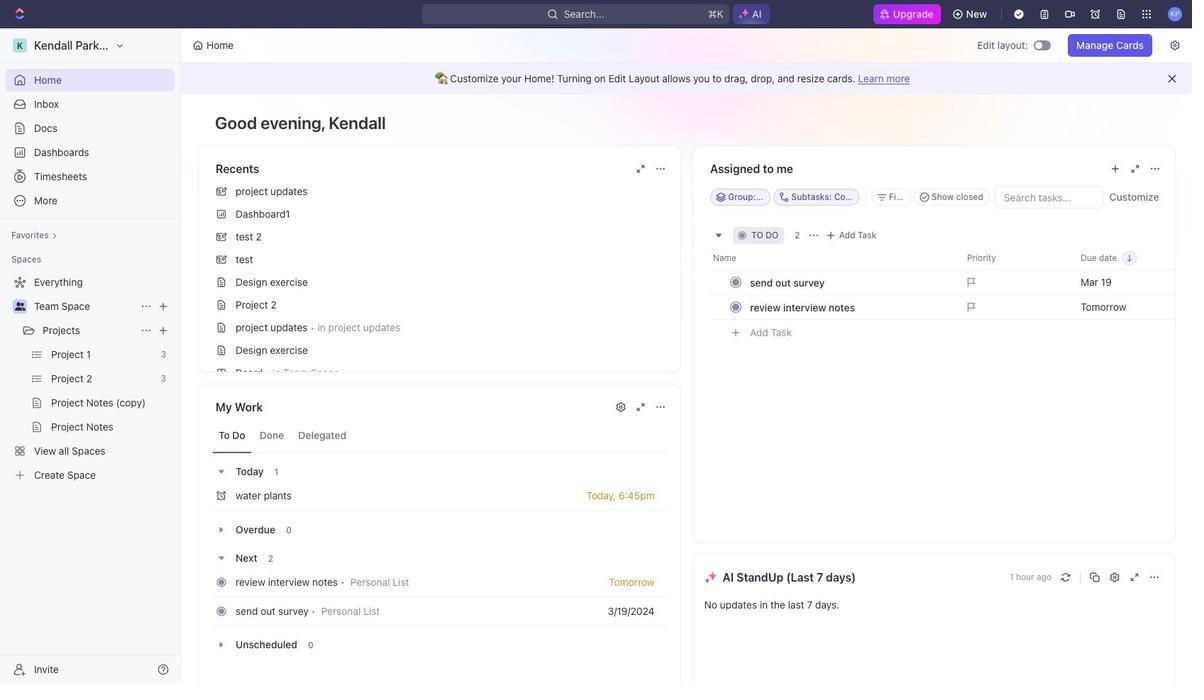 Task type: vqa. For each thing, say whether or not it's contained in the screenshot.
tree in Sidebar "navigation"
yes



Task type: describe. For each thing, give the bounding box(es) containing it.
sidebar navigation
[[0, 28, 184, 683]]



Task type: locate. For each thing, give the bounding box(es) containing it.
kendall parks's workspace, , element
[[13, 38, 27, 53]]

Search tasks... text field
[[995, 187, 1102, 208]]

user group image
[[15, 302, 25, 311]]

tree
[[6, 271, 175, 487]]

tree inside sidebar navigation
[[6, 271, 175, 487]]

alert
[[181, 63, 1192, 94]]

tab list
[[213, 419, 666, 453]]



